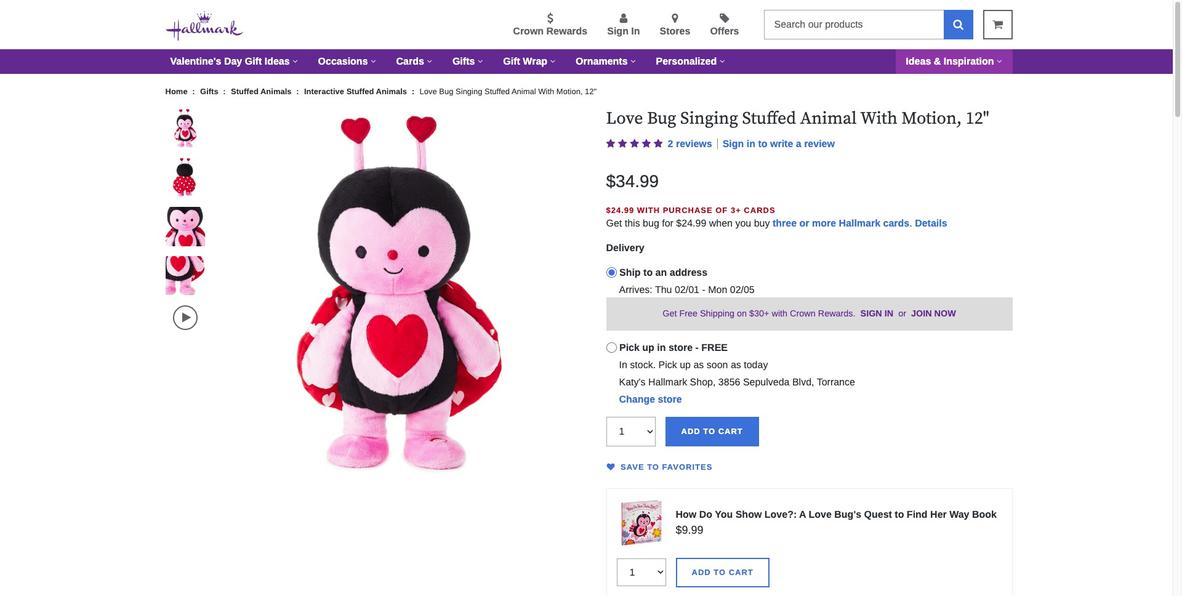 Task type: vqa. For each thing, say whether or not it's contained in the screenshot.
Rewards
yes



Task type: locate. For each thing, give the bounding box(es) containing it.
store up in stock. pick up as soon as today
[[669, 342, 693, 353]]

sign right the reviews
[[723, 138, 744, 149]]

crown up 'gift wrap'
[[513, 26, 544, 36]]

valentine's day gift ideas
[[170, 56, 290, 67]]

1 horizontal spatial gift
[[503, 56, 520, 67]]

0 horizontal spatial love
[[420, 87, 437, 96]]

hallmark inside $24.99 with purchase of 3+ cards get this bug for $24.99 when you buy three or more hallmark cards . details
[[839, 218, 881, 229]]

0 horizontal spatial sign
[[607, 26, 629, 36]]

more
[[812, 218, 836, 229]]

1 vertical spatial sign
[[723, 138, 744, 149]]

1 vertical spatial 12"
[[966, 108, 989, 129]]

1 vertical spatial love
[[606, 108, 643, 129]]

to left write
[[758, 138, 768, 149]]

stuffed down 'gift wrap'
[[485, 87, 510, 96]]

1 horizontal spatial gifts link
[[443, 49, 493, 74]]

1 vertical spatial get
[[663, 309, 677, 318]]

1 vertical spatial store
[[658, 394, 682, 404]]

reviews
[[676, 138, 712, 149]]

to inside button
[[714, 568, 726, 577]]

book
[[972, 509, 997, 520]]

with inside $24.99 with purchase of 3+ cards get this bug for $24.99 when you buy three or more hallmark cards . details
[[637, 205, 660, 215]]

0 horizontal spatial hallmark
[[648, 377, 687, 387]]

cart
[[718, 427, 743, 436], [729, 568, 754, 577]]

0 horizontal spatial as
[[694, 359, 704, 370]]

cards link
[[386, 49, 443, 74]]

1 vertical spatial sign in link
[[861, 309, 894, 318]]

menu containing crown rewards
[[263, 10, 754, 39]]

add to cart button
[[665, 417, 759, 446]]

pick
[[619, 342, 640, 353], [659, 359, 677, 370]]

ideas & inspiration
[[906, 56, 994, 67]]

gifts right home
[[200, 87, 218, 96]]

add left the to
[[681, 427, 701, 436]]

1 vertical spatial bug
[[647, 108, 676, 129]]

love
[[420, 87, 437, 96], [606, 108, 643, 129], [809, 509, 832, 520]]

hallmark
[[839, 218, 881, 229], [648, 377, 687, 387]]

banner containing crown rewards
[[0, 0, 1173, 74]]

crown rewards
[[513, 26, 588, 36]]

to right "save"
[[647, 462, 659, 471]]

animal down 'gift wrap'
[[512, 87, 536, 96]]

pick up in
[[619, 342, 640, 353]]

change
[[619, 394, 655, 404]]

0 horizontal spatial $24.99
[[606, 205, 634, 215]]

1 horizontal spatial bug
[[647, 108, 676, 129]]

0 vertical spatial gifts
[[453, 56, 475, 67]]

0 vertical spatial get
[[606, 218, 622, 229]]

a
[[799, 509, 806, 520]]

02/01
[[675, 285, 699, 295]]

2 ideas from the left
[[906, 56, 931, 67]]

to left "find"
[[895, 509, 904, 520]]

0 vertical spatial gifts link
[[443, 49, 493, 74]]

offers
[[710, 26, 739, 36]]

0 vertical spatial singing
[[456, 87, 482, 96]]

menu bar containing valentine's day gift ideas
[[160, 49, 1013, 74]]

ideas
[[265, 56, 290, 67], [906, 56, 931, 67]]

0 horizontal spatial get
[[606, 218, 622, 229]]

with right $30+
[[772, 309, 788, 318]]

or right three on the right of the page
[[800, 218, 809, 229]]

0 horizontal spatial gifts
[[200, 87, 218, 96]]

0 horizontal spatial gift
[[245, 56, 262, 67]]

get left the free
[[663, 309, 677, 318]]

1 vertical spatial $24.99
[[676, 218, 706, 229]]

2 horizontal spatial love
[[809, 509, 832, 520]]

5 icon image from the left
[[654, 138, 663, 148]]

love bug singing stuffed animal with motion, 12" down 'gift wrap'
[[420, 87, 597, 96]]

gift left wrap
[[503, 56, 520, 67]]

sign up ornaments 'link' at the top of page
[[607, 26, 629, 36]]

get inside $24.99 with purchase of 3+ cards get this bug for $24.99 when you buy three or more hallmark cards . details
[[606, 218, 622, 229]]

0 vertical spatial 12"
[[585, 87, 597, 96]]

1 horizontal spatial 12"
[[966, 108, 989, 129]]

stuffed inside region
[[742, 108, 796, 129]]

0 vertical spatial $24.99
[[606, 205, 634, 215]]

for
[[662, 218, 674, 229]]

with up 'bug'
[[637, 205, 660, 215]]

0 vertical spatial up
[[642, 342, 654, 353]]

cards up buy
[[744, 205, 776, 215]]

bug down cards link on the left top of page
[[439, 87, 453, 96]]

gift
[[245, 56, 262, 67], [503, 56, 520, 67]]

1 horizontal spatial with
[[860, 108, 898, 129]]

- left the free
[[696, 342, 699, 353]]

add to cart
[[692, 568, 754, 577]]

her
[[930, 509, 947, 520]]

1 horizontal spatial motion,
[[902, 108, 962, 129]]

1 horizontal spatial gifts
[[453, 56, 475, 67]]

1 horizontal spatial ideas
[[906, 56, 931, 67]]

get left this
[[606, 218, 622, 229]]

soon
[[707, 359, 728, 370]]

love right a
[[809, 509, 832, 520]]

ideas up 'stuffed animals' link
[[265, 56, 290, 67]]

animal inside region
[[800, 108, 857, 129]]

crown left rewards. on the bottom
[[790, 309, 816, 318]]

up down pick up in store - free
[[680, 359, 691, 370]]

hallmark up change store
[[648, 377, 687, 387]]

sign in link right rewards. on the bottom
[[861, 309, 894, 318]]

add to cart
[[681, 427, 743, 436]]

sign in to write a review link
[[723, 138, 835, 149]]

or left 'join'
[[899, 309, 906, 318]]

0 vertical spatial cart
[[718, 427, 743, 436]]

wrap
[[523, 56, 547, 67]]

valentine's day gift ideas link
[[160, 49, 308, 74]]

love bug singing stuffed animal with motion, 12" inside love bug singing stuffed animal with motion, 12" region
[[606, 108, 989, 129]]

cards left details button
[[883, 218, 910, 229]]

shop,
[[690, 377, 716, 387]]

1 horizontal spatial singing
[[680, 108, 738, 129]]

crown rewards link
[[513, 13, 588, 39]]

love bug singing stuffed animal with motion, 12" region
[[160, 108, 1013, 596]]

1 horizontal spatial hallmark
[[839, 218, 881, 229]]

1 vertical spatial add
[[692, 568, 711, 577]]

get
[[606, 218, 622, 229], [663, 309, 677, 318]]

katy's
[[619, 377, 646, 387]]

sign in link for offers link
[[607, 13, 640, 39]]

stuffed animals link
[[231, 87, 294, 96]]

1 horizontal spatial love
[[606, 108, 643, 129]]

1 icon image from the left
[[606, 138, 615, 148]]

1 horizontal spatial love bug singing stuffed animal with motion, 12"
[[606, 108, 989, 129]]

1 vertical spatial hallmark
[[648, 377, 687, 387]]

1 horizontal spatial sign
[[723, 138, 744, 149]]

rewards
[[547, 26, 588, 36]]

sign in link up ornaments 'link' at the top of page
[[607, 13, 640, 39]]

0 vertical spatial or
[[800, 218, 809, 229]]

store inside button
[[658, 394, 682, 404]]

ornaments link
[[566, 49, 646, 74]]

2 gift from the left
[[503, 56, 520, 67]]

love bug singing stuffed animal with motion, 12" image
[[165, 108, 205, 148], [215, 108, 582, 475], [165, 158, 205, 197], [165, 207, 205, 246], [165, 256, 205, 296]]

love bug singing stuffed animal with motion, 12" up the a
[[606, 108, 989, 129]]

to
[[703, 427, 716, 436]]

- left mon
[[702, 285, 705, 295]]

do
[[699, 509, 712, 520]]

cart right the to
[[718, 427, 743, 436]]

12"
[[585, 87, 597, 96], [966, 108, 989, 129]]

0 horizontal spatial with
[[538, 87, 554, 96]]

0 horizontal spatial animals
[[260, 87, 292, 96]]

0 vertical spatial crown
[[513, 26, 544, 36]]

hallmark right more on the right of the page
[[839, 218, 881, 229]]

in
[[631, 26, 640, 36], [747, 138, 756, 149], [885, 309, 894, 318], [657, 342, 666, 353]]

cards
[[744, 205, 776, 215], [883, 218, 910, 229]]

1 horizontal spatial animal
[[800, 108, 857, 129]]

0 horizontal spatial or
[[800, 218, 809, 229]]

0 vertical spatial pick
[[619, 342, 640, 353]]

2 icon image from the left
[[618, 138, 627, 148]]

stuffed animals
[[231, 87, 292, 96]]

as up katy's hallmark shop, 3856 sepulveda blvd, torrance at right
[[731, 359, 741, 370]]

0 horizontal spatial crown
[[513, 26, 544, 36]]

$24.99 down purchase
[[676, 218, 706, 229]]

sign in
[[607, 26, 640, 36]]

home
[[165, 87, 190, 96]]

0 vertical spatial sign in link
[[607, 13, 640, 39]]

love down ornaments 'link' at the top of page
[[606, 108, 643, 129]]

None radio
[[606, 267, 617, 278], [606, 342, 617, 353], [606, 267, 617, 278], [606, 342, 617, 353]]

gift wrap link
[[493, 49, 566, 74]]

gifts link right home
[[200, 87, 221, 96]]

3 icon image from the left
[[630, 138, 639, 148]]

ideas left &
[[906, 56, 931, 67]]

how
[[676, 509, 697, 520]]

sign for sign in to write a review
[[723, 138, 744, 149]]

motion, down &
[[902, 108, 962, 129]]

1 vertical spatial love bug singing stuffed animal with motion, 12"
[[606, 108, 989, 129]]

to left an
[[644, 267, 653, 278]]

0 horizontal spatial ideas
[[265, 56, 290, 67]]

0 vertical spatial bug
[[439, 87, 453, 96]]

gifts right cards link on the left top of page
[[453, 56, 475, 67]]

None search field
[[764, 10, 973, 39]]

Search our products search field
[[764, 10, 944, 39]]

write
[[770, 138, 793, 149]]

1 horizontal spatial pick
[[659, 359, 677, 370]]

motion,
[[557, 87, 583, 96], [902, 108, 962, 129]]

add inside add to cart button
[[681, 427, 701, 436]]

1 horizontal spatial animals
[[376, 87, 407, 96]]

1 gift from the left
[[245, 56, 262, 67]]

&
[[934, 56, 941, 67]]

as up shop,
[[694, 359, 704, 370]]

animals
[[260, 87, 292, 96], [376, 87, 407, 96]]

cart for add to cart
[[718, 427, 743, 436]]

ideas & inspiration link
[[896, 49, 1013, 74]]

12" down inspiration
[[966, 108, 989, 129]]

with
[[637, 205, 660, 215], [772, 309, 788, 318]]

gift inside valentine's day gift ideas link
[[245, 56, 262, 67]]

up up 'stock.'
[[642, 342, 654, 353]]

1 horizontal spatial as
[[731, 359, 741, 370]]

add down $9.99 on the bottom right of the page
[[692, 568, 711, 577]]

menu bar
[[160, 49, 1013, 74]]

icon image
[[606, 138, 615, 148], [618, 138, 627, 148], [630, 138, 639, 148], [642, 138, 651, 148], [654, 138, 663, 148]]

1 vertical spatial animal
[[800, 108, 857, 129]]

1 vertical spatial -
[[696, 342, 699, 353]]

$24.99 up this
[[606, 205, 634, 215]]

shopping cart image
[[993, 19, 1003, 30]]

0 vertical spatial with
[[538, 87, 554, 96]]

menu inside banner
[[263, 10, 754, 39]]

how do you show love?: a love bug's quest to find her way book $9.99
[[676, 509, 997, 536]]

a
[[796, 138, 802, 149]]

1 animals from the left
[[260, 87, 292, 96]]

up
[[642, 342, 654, 353], [680, 359, 691, 370]]

menu
[[263, 10, 754, 39]]

0 horizontal spatial gifts link
[[200, 87, 221, 96]]

1 horizontal spatial with
[[772, 309, 788, 318]]

gift wrap
[[503, 56, 547, 67]]

0 vertical spatial hallmark
[[839, 218, 881, 229]]

animals down 'cards'
[[376, 87, 407, 96]]

$24.99 with purchase of 3+ cards get this bug for $24.99 when you buy three or more hallmark cards . details
[[606, 205, 947, 229]]

0 horizontal spatial animal
[[512, 87, 536, 96]]

0 horizontal spatial love bug singing stuffed animal with motion, 12"
[[420, 87, 597, 96]]

2 vertical spatial sign
[[861, 309, 882, 318]]

0 vertical spatial animal
[[512, 87, 536, 96]]

.
[[910, 218, 912, 229]]

1 horizontal spatial -
[[702, 285, 705, 295]]

0 vertical spatial store
[[669, 342, 693, 353]]

love?:
[[765, 509, 797, 520]]

1 vertical spatial motion,
[[902, 108, 962, 129]]

crown inside banner
[[513, 26, 544, 36]]

add for add to cart
[[692, 568, 711, 577]]

sign in to write a review
[[723, 138, 835, 149]]

1 vertical spatial singing
[[680, 108, 738, 129]]

0 horizontal spatial with
[[637, 205, 660, 215]]

animal
[[512, 87, 536, 96], [800, 108, 857, 129]]

0 horizontal spatial bug
[[439, 87, 453, 96]]

free
[[702, 342, 728, 353]]

0 horizontal spatial 12"
[[585, 87, 597, 96]]

cart down show
[[729, 568, 754, 577]]

0 vertical spatial love bug singing stuffed animal with motion, 12"
[[420, 87, 597, 96]]

2 vertical spatial love
[[809, 509, 832, 520]]

quest
[[864, 509, 892, 520]]

1 horizontal spatial crown
[[790, 309, 816, 318]]

0 horizontal spatial -
[[696, 342, 699, 353]]

0 horizontal spatial cards
[[744, 205, 776, 215]]

1 vertical spatial pick
[[659, 359, 677, 370]]

in left stores
[[631, 26, 640, 36]]

hallmark image
[[165, 11, 243, 41]]

in left write
[[747, 138, 756, 149]]

sign in link
[[607, 13, 640, 39], [861, 309, 894, 318]]

stores
[[660, 26, 691, 36]]

mon
[[708, 285, 727, 295]]

1 horizontal spatial $24.99
[[676, 218, 706, 229]]

sign for sign in
[[607, 26, 629, 36]]

1 vertical spatial with
[[860, 108, 898, 129]]

0 vertical spatial with
[[637, 205, 660, 215]]

delivery
[[606, 243, 645, 253]]

in inside menu
[[631, 26, 640, 36]]

bug up the "2"
[[647, 108, 676, 129]]

0 horizontal spatial singing
[[456, 87, 482, 96]]

stores link
[[660, 13, 691, 39]]

1 vertical spatial cards
[[883, 218, 910, 229]]

banner
[[0, 0, 1173, 74]]

or
[[800, 218, 809, 229], [899, 309, 906, 318]]

gift right day
[[245, 56, 262, 67]]

pick down pick up in store - free
[[659, 359, 677, 370]]

0 vertical spatial sign
[[607, 26, 629, 36]]

love down cards link on the left top of page
[[420, 87, 437, 96]]

1 vertical spatial gifts link
[[200, 87, 221, 96]]

1 vertical spatial crown
[[790, 309, 816, 318]]

3+
[[731, 205, 741, 215]]

sign in link for the join now link on the bottom
[[861, 309, 894, 318]]

0 vertical spatial motion,
[[557, 87, 583, 96]]

4 icon image from the left
[[642, 138, 651, 148]]

you
[[715, 509, 733, 520]]

motion, down the 'ornaments'
[[557, 87, 583, 96]]

three or more hallmark cards link
[[773, 218, 910, 229]]

add inside add to cart button
[[692, 568, 711, 577]]

1 horizontal spatial get
[[663, 309, 677, 318]]

bug
[[643, 218, 659, 229]]

stuffed
[[231, 87, 259, 96], [346, 87, 374, 96], [485, 87, 510, 96], [742, 108, 796, 129]]

crown
[[513, 26, 544, 36], [790, 309, 816, 318]]

sign right rewards. on the bottom
[[861, 309, 882, 318]]

animals left interactive on the top left of the page
[[260, 87, 292, 96]]

12" down the 'ornaments'
[[585, 87, 597, 96]]

2 horizontal spatial sign
[[861, 309, 882, 318]]

gifts link left 'gift wrap'
[[443, 49, 493, 74]]

stock.
[[630, 359, 656, 370]]

animal up review on the right top of the page
[[800, 108, 857, 129]]

day
[[224, 56, 242, 67]]

to down you on the bottom of the page
[[714, 568, 726, 577]]

in left 'join'
[[885, 309, 894, 318]]

add
[[681, 427, 701, 436], [692, 568, 711, 577]]

stuffed up sign in to write a review link
[[742, 108, 796, 129]]

store right change
[[658, 394, 682, 404]]

0 vertical spatial add
[[681, 427, 701, 436]]



Task type: describe. For each thing, give the bounding box(es) containing it.
2
[[668, 138, 673, 149]]

$34.99
[[606, 172, 659, 191]]

$9.99
[[676, 524, 704, 536]]

with inside region
[[860, 108, 898, 129]]

1 vertical spatial gifts
[[200, 87, 218, 96]]

save
[[621, 462, 644, 471]]

singing inside love bug singing stuffed animal with motion, 12" region
[[680, 108, 738, 129]]

join now link
[[911, 309, 956, 318]]

find
[[907, 509, 928, 520]]

interactive stuffed animals link
[[304, 87, 409, 96]]

rewards.
[[818, 309, 856, 318]]

offers link
[[710, 13, 739, 39]]

1 as from the left
[[694, 359, 704, 370]]

home link
[[165, 87, 190, 96]]

you
[[735, 218, 751, 229]]

occasions
[[318, 56, 368, 67]]

stuffed down occasions link
[[346, 87, 374, 96]]

2 reviews link
[[668, 136, 723, 151]]

how do you show love?: a love bug's quest to find her way book image
[[617, 499, 666, 548]]

$30+
[[749, 309, 769, 318]]

0 vertical spatial cards
[[744, 205, 776, 215]]

1 vertical spatial up
[[680, 359, 691, 370]]

or inside $24.99 with purchase of 3+ cards get this bug for $24.99 when you buy three or more hallmark cards . details
[[800, 218, 809, 229]]

buy
[[754, 218, 770, 229]]

add for add to cart
[[681, 427, 701, 436]]

bug inside region
[[647, 108, 676, 129]]

an
[[656, 267, 667, 278]]

interactive stuffed animals
[[304, 87, 407, 96]]

search image
[[953, 19, 964, 30]]

sepulveda
[[743, 377, 790, 387]]

free
[[679, 309, 698, 318]]

0 horizontal spatial pick
[[619, 342, 640, 353]]

in
[[619, 359, 627, 370]]

of
[[716, 205, 728, 215]]

12" inside region
[[966, 108, 989, 129]]

arrives: thu 02/01 - mon 02/05
[[619, 285, 755, 295]]

change store button
[[606, 392, 682, 407]]

gift inside gift wrap 'link'
[[503, 56, 520, 67]]

thu
[[655, 285, 672, 295]]

cart for add to cart
[[729, 568, 754, 577]]

review
[[804, 138, 835, 149]]

1 vertical spatial with
[[772, 309, 788, 318]]

show
[[736, 509, 762, 520]]

occasions link
[[308, 49, 386, 74]]

stuffed down valentine's day gift ideas link
[[231, 87, 259, 96]]

blvd,
[[792, 377, 814, 387]]

in stock. pick up as soon as today
[[619, 359, 768, 370]]

crown inside love bug singing stuffed animal with motion, 12" region
[[790, 309, 816, 318]]

ship to an address
[[619, 267, 708, 278]]

menu bar inside banner
[[160, 49, 1013, 74]]

this
[[625, 218, 640, 229]]

details
[[915, 218, 947, 229]]

change store
[[619, 394, 682, 404]]

2 as from the left
[[731, 359, 741, 370]]

to for ship to an address
[[644, 267, 653, 278]]

0 vertical spatial -
[[702, 285, 705, 295]]

ship
[[619, 267, 641, 278]]

valentine's
[[170, 56, 221, 67]]

inspiration
[[944, 56, 994, 67]]

to for save to favorites
[[647, 462, 659, 471]]

details button
[[915, 218, 947, 229]]

pick up in store - free
[[619, 342, 728, 353]]

katy's hallmark shop, 3856 sepulveda blvd, torrance
[[619, 377, 855, 387]]

heart image
[[606, 463, 618, 471]]

three
[[773, 218, 797, 229]]

1 ideas from the left
[[265, 56, 290, 67]]

favorites
[[662, 462, 713, 471]]

love inside how do you show love?: a love bug's quest to find her way book $9.99
[[809, 509, 832, 520]]

today
[[744, 359, 768, 370]]

purchase
[[663, 205, 713, 215]]

1 vertical spatial or
[[899, 309, 906, 318]]

add to cart button
[[676, 558, 770, 587]]

arrives:
[[619, 285, 653, 295]]

2 reviews
[[668, 138, 712, 149]]

on
[[737, 309, 747, 318]]

ornaments
[[576, 56, 628, 67]]

when
[[709, 218, 733, 229]]

interactive
[[304, 87, 344, 96]]

in up in stock. pick up as soon as today
[[657, 342, 666, 353]]

now
[[934, 309, 956, 318]]

way
[[950, 509, 970, 520]]

motion, inside region
[[902, 108, 962, 129]]

save to favorites
[[618, 462, 713, 471]]

to for add to cart
[[714, 568, 726, 577]]

0 horizontal spatial up
[[642, 342, 654, 353]]

0 horizontal spatial motion,
[[557, 87, 583, 96]]

shipping
[[700, 309, 735, 318]]

personalized
[[656, 56, 717, 67]]

to inside how do you show love?: a love bug's quest to find her way book $9.99
[[895, 509, 904, 520]]

2 animals from the left
[[376, 87, 407, 96]]

hallmark link
[[165, 10, 253, 44]]

address
[[670, 267, 708, 278]]

0 vertical spatial love
[[420, 87, 437, 96]]

none search field inside banner
[[764, 10, 973, 39]]



